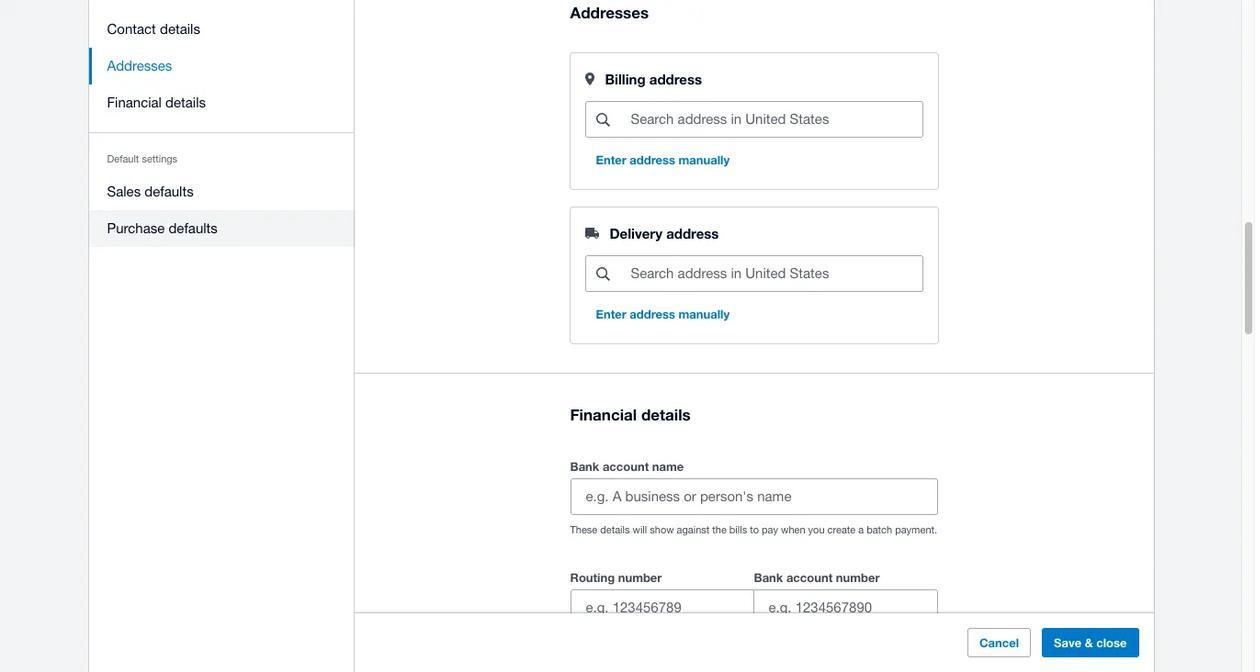Task type: vqa. For each thing, say whether or not it's contained in the screenshot.
Bank associated with Bank account number
yes



Task type: describe. For each thing, give the bounding box(es) containing it.
manually for billing address
[[679, 153, 730, 168]]

bills
[[729, 524, 747, 535]]

default settings
[[107, 153, 177, 164]]

shipping address icon image
[[585, 228, 599, 239]]

to
[[750, 524, 759, 535]]

financial inside menu
[[107, 95, 162, 110]]

financial details inside menu
[[107, 95, 206, 110]]

cancel button
[[967, 628, 1031, 658]]

address right delivery
[[666, 226, 719, 242]]

Bank account name field
[[571, 479, 937, 514]]

default
[[107, 153, 139, 164]]

cancel
[[979, 636, 1019, 650]]

these details will show against the bills to pay when you create a batch payment.
[[570, 524, 937, 535]]

address down delivery address
[[630, 307, 675, 322]]

you
[[808, 524, 825, 535]]

bank for bank account name
[[570, 459, 599, 474]]

will
[[633, 524, 647, 535]]

contact
[[107, 21, 156, 37]]

show
[[650, 524, 674, 535]]

sales defaults
[[107, 184, 194, 199]]

1 horizontal spatial financial
[[570, 405, 637, 424]]

details down addresses link
[[165, 95, 206, 110]]

financial details link
[[89, 85, 354, 121]]

billing address
[[605, 71, 702, 88]]

when
[[781, 524, 805, 535]]

batch
[[867, 524, 892, 535]]

defaults for sales defaults
[[145, 184, 194, 199]]

payment.
[[895, 524, 937, 535]]

manually for delivery address
[[679, 307, 730, 322]]

2 number from the left
[[836, 570, 880, 585]]

routing number
[[570, 570, 662, 585]]

pay
[[762, 524, 778, 535]]

routing
[[570, 570, 615, 585]]

1 horizontal spatial financial details
[[570, 405, 691, 424]]

a
[[858, 524, 864, 535]]

bank account number
[[754, 570, 880, 585]]

billing address icon image
[[585, 73, 594, 86]]

enter address manually for delivery
[[596, 307, 730, 322]]

the
[[712, 524, 727, 535]]

details left will
[[600, 524, 630, 535]]

&
[[1085, 636, 1093, 650]]

purchase defaults
[[107, 221, 218, 236]]

details up 'name'
[[641, 405, 691, 424]]

delivery
[[610, 226, 662, 242]]



Task type: locate. For each thing, give the bounding box(es) containing it.
number up routing number field
[[618, 570, 662, 585]]

addresses link
[[89, 48, 354, 85]]

1 horizontal spatial account
[[786, 570, 833, 585]]

1 manually from the top
[[679, 153, 730, 168]]

1 vertical spatial addresses
[[107, 58, 172, 74]]

0 vertical spatial search address in united states field
[[629, 102, 922, 137]]

account up bank account number field
[[786, 570, 833, 585]]

1 enter address manually button from the top
[[585, 146, 741, 175]]

details
[[160, 21, 200, 37], [165, 95, 206, 110], [641, 405, 691, 424], [600, 524, 630, 535]]

2 search address in united states field from the top
[[629, 257, 922, 292]]

manually down delivery address
[[679, 307, 730, 322]]

0 vertical spatial addresses
[[570, 3, 649, 22]]

defaults down settings
[[145, 184, 194, 199]]

bank up the these
[[570, 459, 599, 474]]

create
[[827, 524, 856, 535]]

financial details up settings
[[107, 95, 206, 110]]

menu containing contact details
[[89, 0, 354, 258]]

1 horizontal spatial addresses
[[570, 3, 649, 22]]

0 vertical spatial enter address manually button
[[585, 146, 741, 175]]

financial
[[107, 95, 162, 110], [570, 405, 637, 424]]

1 horizontal spatial number
[[836, 570, 880, 585]]

account for name
[[603, 459, 649, 474]]

0 vertical spatial financial details
[[107, 95, 206, 110]]

against
[[677, 524, 710, 535]]

0 horizontal spatial addresses
[[107, 58, 172, 74]]

1 vertical spatial bank
[[754, 570, 783, 585]]

account
[[603, 459, 649, 474], [786, 570, 833, 585]]

financial up default settings
[[107, 95, 162, 110]]

2 enter address manually from the top
[[596, 307, 730, 322]]

1 search address in united states field from the top
[[629, 102, 922, 137]]

0 vertical spatial bank
[[570, 459, 599, 474]]

group containing routing number
[[570, 567, 938, 626]]

1 vertical spatial account
[[786, 570, 833, 585]]

0 horizontal spatial number
[[618, 570, 662, 585]]

enter address manually button for billing
[[585, 146, 741, 175]]

addresses
[[570, 3, 649, 22], [107, 58, 172, 74]]

save & close
[[1054, 636, 1127, 650]]

addresses inside menu
[[107, 58, 172, 74]]

0 vertical spatial manually
[[679, 153, 730, 168]]

1 vertical spatial manually
[[679, 307, 730, 322]]

menu
[[89, 0, 354, 258]]

0 horizontal spatial bank
[[570, 459, 599, 474]]

enter up shipping address icon on the left of page
[[596, 153, 626, 168]]

2 manually from the top
[[679, 307, 730, 322]]

0 vertical spatial defaults
[[145, 184, 194, 199]]

financial details
[[107, 95, 206, 110], [570, 405, 691, 424]]

enter for billing address
[[596, 153, 626, 168]]

account for number
[[786, 570, 833, 585]]

purchase
[[107, 221, 165, 236]]

search address in united states field for billing address
[[629, 102, 922, 137]]

0 horizontal spatial financial
[[107, 95, 162, 110]]

1 vertical spatial search address in united states field
[[629, 257, 922, 292]]

sales
[[107, 184, 141, 199]]

enter
[[596, 153, 626, 168], [596, 307, 626, 322]]

Search address in United States field
[[629, 102, 922, 137], [629, 257, 922, 292]]

enter address manually button up delivery address
[[585, 146, 741, 175]]

address up delivery address
[[630, 153, 675, 168]]

financial up bank account name in the bottom of the page
[[570, 405, 637, 424]]

1 number from the left
[[618, 570, 662, 585]]

enter for delivery address
[[596, 307, 626, 322]]

0 vertical spatial enter
[[596, 153, 626, 168]]

sales defaults link
[[89, 174, 354, 210]]

address right billing
[[649, 71, 702, 88]]

0 horizontal spatial financial details
[[107, 95, 206, 110]]

purchase defaults link
[[89, 210, 354, 247]]

addresses down contact
[[107, 58, 172, 74]]

addresses up billing
[[570, 3, 649, 22]]

enter down shipping address icon on the left of page
[[596, 307, 626, 322]]

defaults down sales defaults link in the top left of the page
[[169, 221, 218, 236]]

contact details
[[107, 21, 200, 37]]

settings
[[142, 153, 177, 164]]

0 vertical spatial financial
[[107, 95, 162, 110]]

manually up delivery address
[[679, 153, 730, 168]]

search address in united states field for delivery address
[[629, 257, 922, 292]]

delivery address
[[610, 226, 719, 242]]

Bank account number field
[[754, 590, 937, 625]]

1 vertical spatial enter
[[596, 307, 626, 322]]

bank down pay
[[754, 570, 783, 585]]

1 vertical spatial financial details
[[570, 405, 691, 424]]

number
[[618, 570, 662, 585], [836, 570, 880, 585]]

enter address manually up delivery address
[[596, 153, 730, 168]]

0 horizontal spatial account
[[603, 459, 649, 474]]

1 vertical spatial enter address manually button
[[585, 300, 741, 329]]

close
[[1096, 636, 1127, 650]]

2 enter address manually button from the top
[[585, 300, 741, 329]]

bank for bank account number
[[754, 570, 783, 585]]

these
[[570, 524, 597, 535]]

1 enter from the top
[[596, 153, 626, 168]]

enter address manually
[[596, 153, 730, 168], [596, 307, 730, 322]]

name
[[652, 459, 684, 474]]

billing
[[605, 71, 646, 88]]

bank
[[570, 459, 599, 474], [754, 570, 783, 585]]

financial details up bank account name in the bottom of the page
[[570, 405, 691, 424]]

enter address manually button for delivery
[[585, 300, 741, 329]]

account left 'name'
[[603, 459, 649, 474]]

1 vertical spatial enter address manually
[[596, 307, 730, 322]]

group
[[570, 567, 938, 626]]

save & close button
[[1042, 628, 1139, 658]]

0 vertical spatial account
[[603, 459, 649, 474]]

enter address manually down delivery address
[[596, 307, 730, 322]]

0 vertical spatial enter address manually
[[596, 153, 730, 168]]

contact details link
[[89, 11, 354, 48]]

address
[[649, 71, 702, 88], [630, 153, 675, 168], [666, 226, 719, 242], [630, 307, 675, 322]]

enter address manually button
[[585, 146, 741, 175], [585, 300, 741, 329]]

1 horizontal spatial bank
[[754, 570, 783, 585]]

enter address manually for billing
[[596, 153, 730, 168]]

bank account name
[[570, 459, 684, 474]]

1 vertical spatial financial
[[570, 405, 637, 424]]

enter address manually button down delivery address
[[585, 300, 741, 329]]

defaults for purchase defaults
[[169, 221, 218, 236]]

2 enter from the top
[[596, 307, 626, 322]]

Routing number field
[[571, 590, 753, 625]]

save
[[1054, 636, 1082, 650]]

1 vertical spatial defaults
[[169, 221, 218, 236]]

details right contact
[[160, 21, 200, 37]]

1 enter address manually from the top
[[596, 153, 730, 168]]

defaults
[[145, 184, 194, 199], [169, 221, 218, 236]]

number up bank account number field
[[836, 570, 880, 585]]

manually
[[679, 153, 730, 168], [679, 307, 730, 322]]



